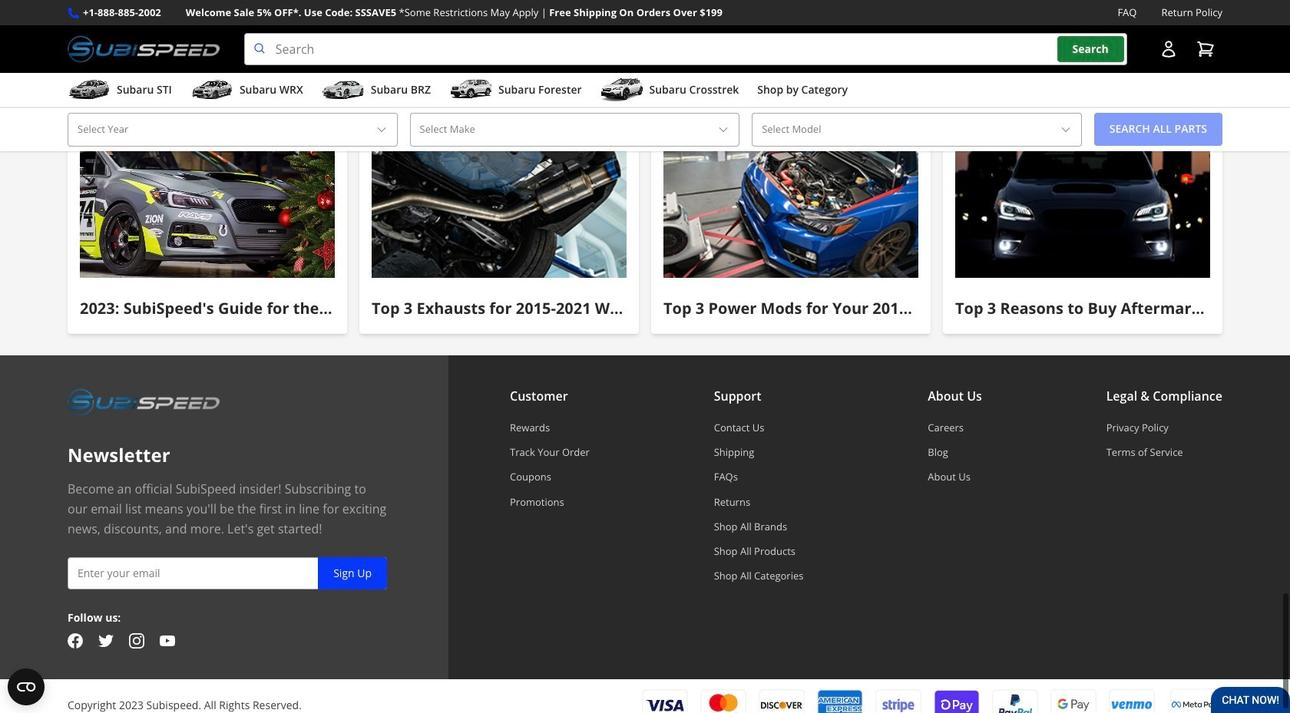 Task type: vqa. For each thing, say whether or not it's contained in the screenshot.
select make Button on the top
yes



Task type: locate. For each thing, give the bounding box(es) containing it.
1 subispeed logo image from the top
[[68, 33, 219, 65]]

paypal image
[[992, 689, 1038, 713]]

subispeed logo image
[[68, 33, 219, 65], [68, 386, 219, 418]]

search input field
[[244, 33, 1127, 65]]

instagram logo image
[[129, 634, 144, 649]]

twitter logo image
[[98, 634, 114, 649]]

a subaru sti thumbnail image image
[[68, 78, 111, 101]]

wrx/sti aftermarket light image
[[955, 131, 1210, 278]]

a subaru crosstrek thumbnail image image
[[600, 78, 643, 101]]

wrx/sti interior image
[[80, 131, 335, 278]]

Select Year button
[[68, 113, 397, 146]]

1 vertical spatial subispeed logo image
[[68, 386, 219, 418]]

amex image
[[817, 690, 863, 713]]

visa image
[[642, 690, 688, 713]]

stripe image
[[875, 690, 922, 713]]

0 vertical spatial subispeed logo image
[[68, 33, 219, 65]]

mastercard image
[[700, 690, 746, 713]]

select make image
[[717, 124, 730, 136]]

Select Model button
[[752, 113, 1082, 146]]

wrx/sti exhaust image
[[372, 131, 627, 278]]

a subaru forester thumbnail image image
[[449, 78, 492, 101]]



Task type: describe. For each thing, give the bounding box(es) containing it.
2 subispeed logo image from the top
[[68, 386, 219, 418]]

a subaru wrx thumbnail image image
[[190, 78, 233, 101]]

facebook logo image
[[68, 634, 83, 649]]

youtube logo image
[[160, 634, 175, 649]]

select year image
[[375, 124, 387, 136]]

Select Make button
[[410, 113, 740, 146]]

a subaru brz thumbnail image image
[[322, 78, 365, 101]]

shoppay image
[[934, 689, 980, 713]]

open widget image
[[8, 669, 45, 706]]

button image
[[1160, 40, 1178, 58]]

googlepay image
[[1051, 689, 1097, 713]]

venmo image
[[1109, 689, 1155, 713]]

metapay image
[[1172, 702, 1218, 710]]

select model image
[[1060, 124, 1072, 136]]

wrx/sti engine bay image
[[664, 131, 918, 278]]

discover image
[[759, 690, 805, 713]]

Enter your email text field
[[68, 557, 387, 590]]



